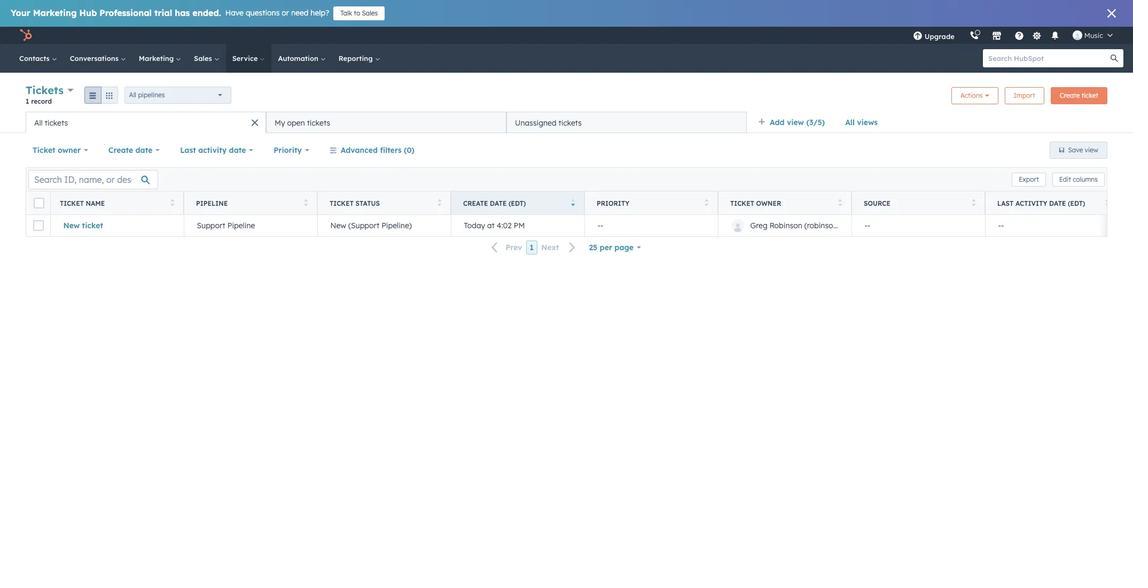 Task type: locate. For each thing, give the bounding box(es) containing it.
ended.
[[193, 7, 221, 18]]

view
[[787, 118, 805, 127], [1086, 146, 1099, 154]]

ticket owner up greg
[[731, 199, 782, 207]]

pipeline up support in the top left of the page
[[196, 199, 228, 207]]

ticket for create ticket
[[1083, 91, 1099, 99]]

sales
[[362, 9, 378, 17], [194, 54, 214, 63]]

25
[[589, 243, 598, 252]]

2 press to sort. image from the left
[[705, 199, 709, 206]]

edit columns
[[1060, 175, 1099, 183]]

press to sort. image
[[170, 199, 174, 206], [705, 199, 709, 206], [839, 199, 843, 206]]

3 press to sort. image from the left
[[972, 199, 976, 206]]

1 vertical spatial 1
[[530, 243, 534, 252]]

activity inside popup button
[[198, 145, 227, 155]]

ticket owner
[[33, 145, 81, 155], [731, 199, 782, 207]]

marketplaces button
[[986, 27, 1009, 44]]

1 horizontal spatial --
[[865, 221, 871, 230]]

sales left service
[[194, 54, 214, 63]]

0 horizontal spatial activity
[[198, 145, 227, 155]]

1 horizontal spatial all
[[129, 91, 136, 99]]

contacts link
[[13, 44, 63, 73]]

ticket left the status
[[330, 199, 354, 207]]

press to sort. image for last activity date (edt)
[[1106, 199, 1110, 206]]

3 press to sort. image from the left
[[839, 199, 843, 206]]

5 press to sort. element from the left
[[839, 199, 843, 208]]

all left views
[[846, 118, 855, 127]]

settings link
[[1031, 30, 1045, 41]]

advanced
[[341, 145, 378, 155]]

marketing
[[33, 7, 77, 18], [139, 54, 176, 63]]

1 vertical spatial activity
[[1016, 199, 1048, 207]]

1 vertical spatial view
[[1086, 146, 1099, 154]]

1 (edt) from the left
[[509, 199, 526, 207]]

new down ticket name
[[63, 221, 80, 230]]

pipeline right support in the top left of the page
[[228, 221, 255, 230]]

sales right to
[[362, 9, 378, 17]]

1 vertical spatial sales
[[194, 54, 214, 63]]

menu containing music
[[906, 27, 1121, 44]]

-- down the source
[[865, 221, 871, 230]]

7 press to sort. element from the left
[[1106, 199, 1110, 208]]

0 horizontal spatial press to sort. image
[[170, 199, 174, 206]]

last for last activity date
[[180, 145, 196, 155]]

1 horizontal spatial ticket owner
[[731, 199, 782, 207]]

marketing up pipelines
[[139, 54, 176, 63]]

add view (3/5) button
[[752, 112, 839, 133]]

to
[[354, 9, 360, 17]]

upgrade image
[[914, 32, 923, 41]]

press to sort. image for source
[[972, 199, 976, 206]]

2 horizontal spatial tickets
[[559, 118, 582, 128]]

create ticket button
[[1052, 87, 1108, 104]]

create down all tickets button
[[108, 145, 133, 155]]

tickets inside button
[[559, 118, 582, 128]]

create ticket
[[1061, 91, 1099, 99]]

all pipelines
[[129, 91, 165, 99]]

ticket
[[33, 145, 55, 155], [60, 199, 84, 207], [330, 199, 354, 207], [731, 199, 755, 207]]

ticket up greg
[[731, 199, 755, 207]]

1 horizontal spatial new
[[331, 221, 346, 230]]

5 - from the left
[[999, 221, 1002, 230]]

all down 1 record
[[34, 118, 43, 128]]

3 press to sort. element from the left
[[438, 199, 442, 208]]

4 press to sort. element from the left
[[705, 199, 709, 208]]

new
[[63, 221, 80, 230], [331, 221, 346, 230]]

last activity date (edt)
[[998, 199, 1086, 207]]

0 horizontal spatial ticket owner
[[33, 145, 81, 155]]

2 horizontal spatial create
[[1061, 91, 1081, 99]]

4:02
[[497, 221, 512, 230]]

4 press to sort. image from the left
[[1106, 199, 1110, 206]]

menu item
[[963, 27, 965, 44]]

tickets down tickets banner in the top of the page
[[559, 118, 582, 128]]

all inside popup button
[[129, 91, 136, 99]]

your marketing hub professional trial has ended. have questions or need help?
[[11, 7, 329, 18]]

pm
[[514, 221, 525, 230]]

tickets
[[45, 118, 68, 128], [307, 118, 330, 128], [559, 118, 582, 128]]

(robinsongreg175@gmail.com)
[[805, 221, 913, 230]]

1 vertical spatial last
[[998, 199, 1014, 207]]

-- button
[[585, 215, 719, 236], [852, 215, 986, 236]]

-- button up page
[[585, 215, 719, 236]]

1 horizontal spatial view
[[1086, 146, 1099, 154]]

priority inside popup button
[[274, 145, 302, 155]]

0 horizontal spatial ticket
[[82, 221, 103, 230]]

new inside button
[[331, 221, 346, 230]]

0 vertical spatial marketing
[[33, 7, 77, 18]]

0 horizontal spatial (edt)
[[509, 199, 526, 207]]

1 vertical spatial ticket
[[82, 221, 103, 230]]

1 vertical spatial create
[[108, 145, 133, 155]]

all inside button
[[34, 118, 43, 128]]

0 horizontal spatial view
[[787, 118, 805, 127]]

1 horizontal spatial -- button
[[852, 215, 986, 236]]

new for new (support pipeline)
[[331, 221, 346, 230]]

1 left record
[[26, 97, 29, 105]]

2 press to sort. element from the left
[[304, 199, 308, 208]]

ticket down all tickets
[[33, 145, 55, 155]]

hubspot link
[[13, 29, 40, 42]]

press to sort. element for ticket status
[[438, 199, 442, 208]]

tickets right open
[[307, 118, 330, 128]]

create for create date (edt)
[[464, 199, 488, 207]]

-- up per
[[598, 221, 604, 230]]

prev
[[506, 243, 523, 252]]

3 tickets from the left
[[559, 118, 582, 128]]

notifications button
[[1047, 27, 1065, 44]]

create down search hubspot search box
[[1061, 91, 1081, 99]]

view inside save view button
[[1086, 146, 1099, 154]]

1 right prev
[[530, 243, 534, 252]]

priority down the my
[[274, 145, 302, 155]]

1 - from the left
[[598, 221, 601, 230]]

pipeline inside button
[[228, 221, 255, 230]]

has
[[175, 7, 190, 18]]

-
[[598, 221, 601, 230], [601, 221, 604, 230], [865, 221, 868, 230], [868, 221, 871, 230], [999, 221, 1002, 230], [1002, 221, 1005, 230]]

last
[[180, 145, 196, 155], [998, 199, 1014, 207]]

4 - from the left
[[868, 221, 871, 230]]

greg robinson image
[[1073, 30, 1083, 40]]

(edt) down the edit columns button at top
[[1069, 199, 1086, 207]]

0 vertical spatial last
[[180, 145, 196, 155]]

calling icon image
[[970, 31, 980, 41]]

1 horizontal spatial ticket
[[1083, 91, 1099, 99]]

talk
[[341, 9, 352, 17]]

0 vertical spatial ticket
[[1083, 91, 1099, 99]]

owner up greg
[[757, 199, 782, 207]]

1 press to sort. image from the left
[[170, 199, 174, 206]]

search image
[[1112, 55, 1119, 62]]

marketplaces image
[[993, 32, 1002, 41]]

press to sort. image for priority
[[705, 199, 709, 206]]

0 vertical spatial sales
[[362, 9, 378, 17]]

calling icon button
[[966, 28, 984, 42]]

2 horizontal spatial press to sort. image
[[839, 199, 843, 206]]

activity for last activity date (edt)
[[1016, 199, 1048, 207]]

create date (edt)
[[464, 199, 526, 207]]

1 vertical spatial priority
[[597, 199, 630, 207]]

owner down all tickets
[[58, 145, 81, 155]]

2 horizontal spatial all
[[846, 118, 855, 127]]

support pipeline button
[[184, 215, 318, 236]]

0 horizontal spatial tickets
[[45, 118, 68, 128]]

menu
[[906, 27, 1121, 44]]

have
[[225, 8, 244, 18]]

0 vertical spatial activity
[[198, 145, 227, 155]]

view for add
[[787, 118, 805, 127]]

1 inside tickets banner
[[26, 97, 29, 105]]

0 horizontal spatial create
[[108, 145, 133, 155]]

questions
[[246, 8, 280, 18]]

hubspot image
[[19, 29, 32, 42]]

1 vertical spatial owner
[[757, 199, 782, 207]]

all left pipelines
[[129, 91, 136, 99]]

all for all pipelines
[[129, 91, 136, 99]]

0 vertical spatial ticket owner
[[33, 145, 81, 155]]

0 horizontal spatial --
[[598, 221, 604, 230]]

marketing left hub
[[33, 7, 77, 18]]

view right save
[[1086, 146, 1099, 154]]

create inside button
[[1061, 91, 1081, 99]]

group
[[84, 86, 118, 103]]

1 press to sort. element from the left
[[170, 199, 174, 208]]

next
[[542, 243, 559, 252]]

-- down last activity date (edt)
[[999, 221, 1005, 230]]

press to sort. element
[[170, 199, 174, 208], [304, 199, 308, 208], [438, 199, 442, 208], [705, 199, 709, 208], [839, 199, 843, 208], [972, 199, 976, 208], [1106, 199, 1110, 208]]

0 horizontal spatial -- button
[[585, 215, 719, 236]]

1 new from the left
[[63, 221, 80, 230]]

(edt) up today at 4:02 pm button
[[509, 199, 526, 207]]

1 horizontal spatial press to sort. image
[[705, 199, 709, 206]]

0 horizontal spatial sales
[[194, 54, 214, 63]]

owner
[[58, 145, 81, 155], [757, 199, 782, 207]]

2 press to sort. image from the left
[[438, 199, 442, 206]]

all for all views
[[846, 118, 855, 127]]

press to sort. element for last activity date (edt)
[[1106, 199, 1110, 208]]

views
[[858, 118, 879, 127]]

ticket owner inside popup button
[[33, 145, 81, 155]]

create date button
[[101, 140, 167, 161]]

1 vertical spatial ticket owner
[[731, 199, 782, 207]]

pagination navigation
[[486, 241, 582, 255]]

1 press to sort. image from the left
[[304, 199, 308, 206]]

1 horizontal spatial owner
[[757, 199, 782, 207]]

1
[[26, 97, 29, 105], [530, 243, 534, 252]]

greg robinson (robinsongreg175@gmail.com)
[[751, 221, 913, 230]]

reporting
[[339, 54, 375, 63]]

2 -- button from the left
[[852, 215, 986, 236]]

open
[[287, 118, 305, 128]]

1 horizontal spatial sales
[[362, 9, 378, 17]]

tickets down record
[[45, 118, 68, 128]]

date
[[136, 145, 153, 155], [229, 145, 246, 155], [490, 199, 507, 207], [1050, 199, 1067, 207]]

last inside popup button
[[180, 145, 196, 155]]

0 horizontal spatial last
[[180, 145, 196, 155]]

1 horizontal spatial last
[[998, 199, 1014, 207]]

2 horizontal spatial --
[[999, 221, 1005, 230]]

all
[[129, 91, 136, 99], [846, 118, 855, 127], [34, 118, 43, 128]]

close image
[[1108, 9, 1117, 18]]

ticket inside create ticket button
[[1083, 91, 1099, 99]]

create date
[[108, 145, 153, 155]]

press to sort. image
[[304, 199, 308, 206], [438, 199, 442, 206], [972, 199, 976, 206], [1106, 199, 1110, 206]]

music button
[[1067, 27, 1120, 44]]

0 horizontal spatial 1
[[26, 97, 29, 105]]

new (support pipeline)
[[331, 221, 412, 230]]

per
[[600, 243, 613, 252]]

press to sort. element for ticket owner
[[839, 199, 843, 208]]

1 horizontal spatial (edt)
[[1069, 199, 1086, 207]]

2 new from the left
[[331, 221, 346, 230]]

0 horizontal spatial new
[[63, 221, 80, 230]]

new left (support
[[331, 221, 346, 230]]

25 per page button
[[582, 237, 648, 258]]

press to sort. image for ticket status
[[438, 199, 442, 206]]

Search ID, name, or description search field
[[28, 170, 158, 189]]

1 vertical spatial marketing
[[139, 54, 176, 63]]

today
[[464, 221, 486, 230]]

press to sort. image for ticket owner
[[839, 199, 843, 206]]

1 vertical spatial pipeline
[[228, 221, 255, 230]]

press to sort. element for source
[[972, 199, 976, 208]]

0 horizontal spatial priority
[[274, 145, 302, 155]]

(support
[[349, 221, 380, 230]]

1 horizontal spatial create
[[464, 199, 488, 207]]

unassigned
[[515, 118, 557, 128]]

sales inside button
[[362, 9, 378, 17]]

activity for last activity date
[[198, 145, 227, 155]]

tickets for unassigned tickets
[[559, 118, 582, 128]]

ticket owner down all tickets
[[33, 145, 81, 155]]

view inside add view (3/5) popup button
[[787, 118, 805, 127]]

0 vertical spatial 1
[[26, 97, 29, 105]]

add view (3/5)
[[770, 118, 826, 127]]

1 horizontal spatial tickets
[[307, 118, 330, 128]]

create up today
[[464, 199, 488, 207]]

view right add
[[787, 118, 805, 127]]

last down export button
[[998, 199, 1014, 207]]

0 vertical spatial owner
[[58, 145, 81, 155]]

0 horizontal spatial owner
[[58, 145, 81, 155]]

support pipeline
[[197, 221, 255, 230]]

1 tickets from the left
[[45, 118, 68, 128]]

0 vertical spatial priority
[[274, 145, 302, 155]]

ticket left name at the left top of page
[[60, 199, 84, 207]]

6 press to sort. element from the left
[[972, 199, 976, 208]]

create inside popup button
[[108, 145, 133, 155]]

save view
[[1069, 146, 1099, 154]]

press to sort. element for pipeline
[[304, 199, 308, 208]]

1 horizontal spatial 1
[[530, 243, 534, 252]]

last down all tickets button
[[180, 145, 196, 155]]

1 inside 'button'
[[530, 243, 534, 252]]

1 horizontal spatial activity
[[1016, 199, 1048, 207]]

2 vertical spatial create
[[464, 199, 488, 207]]

0 horizontal spatial all
[[34, 118, 43, 128]]

0 vertical spatial view
[[787, 118, 805, 127]]

-- button down the source
[[852, 215, 986, 236]]

0 horizontal spatial marketing
[[33, 7, 77, 18]]

0 vertical spatial create
[[1061, 91, 1081, 99]]

activity
[[198, 145, 227, 155], [1016, 199, 1048, 207]]

all views link
[[839, 112, 885, 133]]

priority right descending sort. press to sort ascending. element
[[597, 199, 630, 207]]



Task type: vqa. For each thing, say whether or not it's contained in the screenshot.
scan
no



Task type: describe. For each thing, give the bounding box(es) containing it.
tickets
[[26, 83, 64, 97]]

3 - from the left
[[865, 221, 868, 230]]

group inside tickets banner
[[84, 86, 118, 103]]

columns
[[1074, 175, 1099, 183]]

robinson
[[770, 221, 803, 230]]

last for last activity date (edt)
[[998, 199, 1014, 207]]

name
[[86, 199, 105, 207]]

reporting link
[[332, 44, 387, 73]]

trial
[[155, 7, 172, 18]]

0 vertical spatial pipeline
[[196, 199, 228, 207]]

tickets button
[[26, 82, 74, 98]]

your
[[11, 7, 30, 18]]

2 -- from the left
[[865, 221, 871, 230]]

save
[[1069, 146, 1084, 154]]

import
[[1015, 91, 1036, 99]]

pipeline)
[[382, 221, 412, 230]]

create for create date
[[108, 145, 133, 155]]

ticket owner button
[[26, 140, 95, 161]]

all tickets button
[[26, 112, 266, 133]]

settings image
[[1033, 31, 1043, 41]]

1 record
[[26, 97, 52, 105]]

greg
[[751, 221, 768, 230]]

1 button
[[526, 241, 538, 254]]

page
[[615, 243, 634, 252]]

or
[[282, 8, 289, 18]]

last activity date button
[[173, 140, 260, 161]]

conversations link
[[63, 44, 132, 73]]

new ticket link
[[63, 221, 171, 230]]

record
[[31, 97, 52, 105]]

need
[[291, 8, 309, 18]]

my open tickets
[[275, 118, 330, 128]]

unassigned tickets button
[[507, 112, 747, 133]]

actions
[[961, 91, 984, 99]]

edit columns button
[[1053, 172, 1106, 186]]

greg robinson (robinsongreg175@gmail.com) button
[[719, 215, 913, 236]]

owner inside popup button
[[58, 145, 81, 155]]

marketing link
[[132, 44, 188, 73]]

export button
[[1013, 172, 1047, 186]]

music
[[1085, 31, 1104, 40]]

prev button
[[486, 241, 526, 255]]

automation
[[278, 54, 321, 63]]

add
[[770, 118, 785, 127]]

(3/5)
[[807, 118, 826, 127]]

all tickets
[[34, 118, 68, 128]]

export
[[1020, 175, 1040, 183]]

search button
[[1106, 49, 1124, 67]]

talk to sales
[[341, 9, 378, 17]]

1 for 1 record
[[26, 97, 29, 105]]

1 horizontal spatial marketing
[[139, 54, 176, 63]]

(0)
[[404, 145, 415, 155]]

save view button
[[1050, 142, 1108, 159]]

source
[[865, 199, 891, 207]]

service
[[232, 54, 260, 63]]

2 tickets from the left
[[307, 118, 330, 128]]

conversations
[[70, 54, 121, 63]]

filters
[[380, 145, 402, 155]]

today at 4:02 pm button
[[451, 215, 585, 236]]

advanced filters (0)
[[341, 145, 415, 155]]

descending sort. press to sort ascending. image
[[571, 199, 575, 206]]

import button
[[1005, 87, 1045, 104]]

talk to sales button
[[334, 6, 385, 20]]

my open tickets button
[[266, 112, 507, 133]]

press to sort. image for pipeline
[[304, 199, 308, 206]]

3 -- from the left
[[999, 221, 1005, 230]]

help button
[[1011, 27, 1029, 44]]

unassigned tickets
[[515, 118, 582, 128]]

next button
[[538, 241, 582, 255]]

Search HubSpot search field
[[984, 49, 1115, 67]]

ticket status
[[330, 199, 380, 207]]

at
[[488, 221, 495, 230]]

ticket for new ticket
[[82, 221, 103, 230]]

upgrade
[[925, 32, 955, 41]]

1 -- button from the left
[[585, 215, 719, 236]]

tickets for all tickets
[[45, 118, 68, 128]]

edit
[[1060, 175, 1072, 183]]

help?
[[311, 8, 329, 18]]

view for save
[[1086, 146, 1099, 154]]

all for all tickets
[[34, 118, 43, 128]]

ticket inside popup button
[[33, 145, 55, 155]]

support
[[197, 221, 226, 230]]

new for new ticket
[[63, 221, 80, 230]]

all pipelines button
[[124, 86, 231, 103]]

actions button
[[952, 87, 999, 104]]

notifications image
[[1051, 32, 1061, 41]]

ticket name
[[60, 199, 105, 207]]

pipelines
[[138, 91, 165, 99]]

1 for 1
[[530, 243, 534, 252]]

create for create ticket
[[1061, 91, 1081, 99]]

press to sort. element for priority
[[705, 199, 709, 208]]

descending sort. press to sort ascending. element
[[571, 199, 575, 208]]

tickets banner
[[26, 82, 1108, 112]]

1 horizontal spatial priority
[[597, 199, 630, 207]]

1 -- from the left
[[598, 221, 604, 230]]

my
[[275, 118, 285, 128]]

help image
[[1015, 32, 1025, 41]]

priority button
[[267, 140, 316, 161]]

professional
[[100, 7, 152, 18]]

25 per page
[[589, 243, 634, 252]]

advanced filters (0) button
[[323, 140, 422, 161]]

status
[[356, 199, 380, 207]]

2 (edt) from the left
[[1069, 199, 1086, 207]]

2 - from the left
[[601, 221, 604, 230]]

6 - from the left
[[1002, 221, 1005, 230]]

sales link
[[188, 44, 226, 73]]



